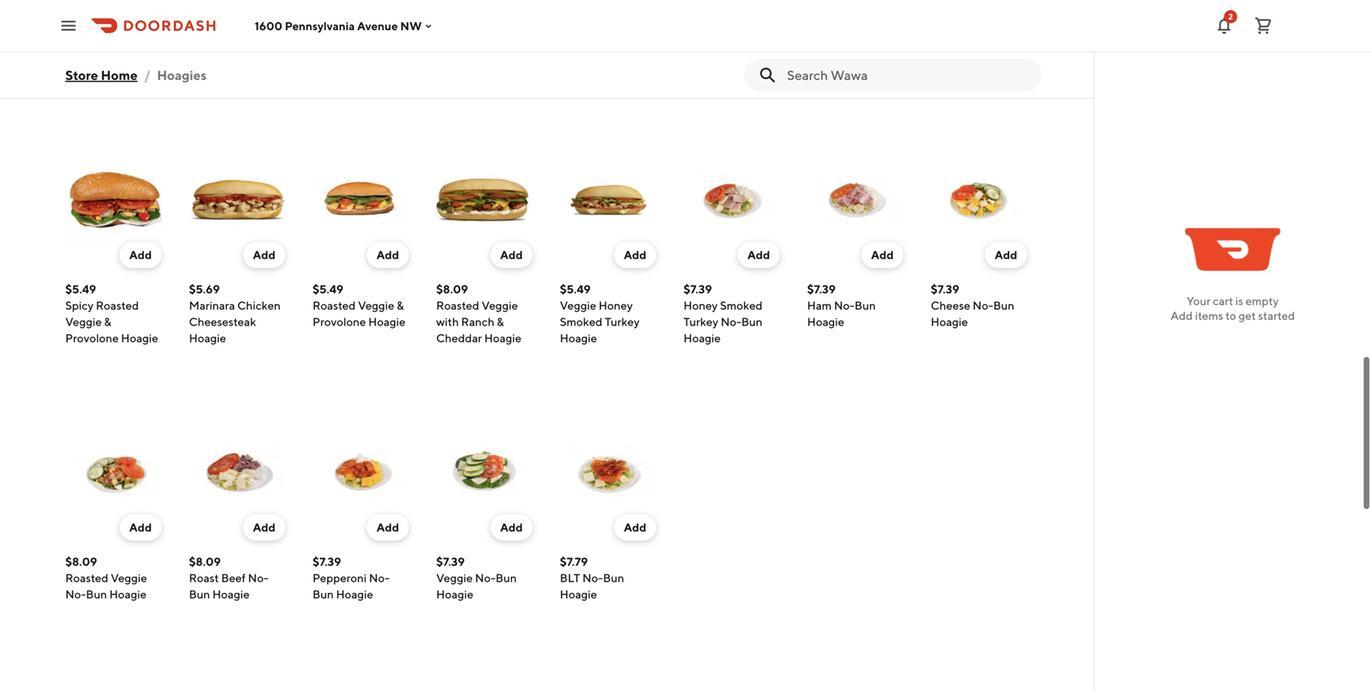 Task type: locate. For each thing, give the bounding box(es) containing it.
$5.69 up marinara
[[189, 283, 220, 296]]

no- inside 'tuna salad no- bun hoagie'
[[990, 26, 1011, 40]]

salad left oven
[[606, 26, 634, 40]]

cheese
[[931, 299, 971, 312]]

no- inside $7.39 pepperoni no- bun hoagie
[[369, 572, 390, 585]]

$5.69 up pizza
[[65, 10, 96, 23]]

with down pennsylvania
[[313, 42, 335, 56]]

1 horizontal spatial with
[[436, 315, 459, 329]]

hoagie inside $7.39 pepperoni no- bun hoagie
[[336, 588, 373, 601]]

no- inside chicken salad no-bun hoagie
[[560, 42, 581, 56]]

0 vertical spatial provolone
[[338, 42, 391, 56]]

$5.69 marinara chicken cheesesteak hoagie
[[189, 283, 281, 345]]

no- for $7.39 cheese no-bun hoagie
[[973, 299, 994, 312]]

1600 pennsylvania avenue nw button
[[255, 19, 435, 32]]

provolone
[[338, 42, 391, 56], [313, 315, 366, 329], [65, 332, 119, 345]]

smoked
[[720, 299, 763, 312], [560, 315, 603, 329]]

add up $8.09 roasted veggie with ranch & cheddar hoagie
[[501, 248, 523, 262]]

cheesesteak inside spicy chicken cheesesteak hoagie
[[436, 42, 504, 56]]

add up '$7.39 honey smoked turkey no-bun hoagie'
[[748, 248, 770, 262]]

add button
[[120, 242, 162, 268], [120, 242, 162, 268], [243, 242, 285, 268], [243, 242, 285, 268], [367, 242, 409, 268], [367, 242, 409, 268], [491, 242, 533, 268], [491, 242, 533, 268], [614, 242, 657, 268], [614, 242, 657, 268], [738, 242, 780, 268], [738, 242, 780, 268], [862, 242, 904, 268], [862, 242, 904, 268], [986, 242, 1028, 268], [986, 242, 1028, 268], [120, 515, 162, 541], [120, 515, 162, 541], [243, 515, 285, 541], [243, 515, 285, 541], [367, 515, 409, 541], [367, 515, 409, 541], [491, 515, 533, 541], [491, 515, 533, 541], [614, 515, 657, 541], [614, 515, 657, 541]]

$7.39 inside '$7.39 honey smoked turkey no-bun hoagie'
[[684, 283, 712, 296]]

tuna salad no- bun hoagie
[[931, 26, 1011, 56]]

1 horizontal spatial &
[[397, 299, 404, 312]]

$7.39 for $7.39 veggie no-bun hoagie
[[436, 555, 465, 569]]

salad
[[606, 26, 634, 40], [959, 26, 988, 40]]

$8.09 inside $8.09 roasted veggie no-bun hoagie
[[65, 555, 97, 569]]

is
[[1236, 294, 1244, 308]]

1 horizontal spatial $5.49
[[313, 283, 344, 296]]

$5.49 inside the $5.49 spicy roasted veggie & provolone hoagie
[[65, 283, 96, 296]]

with inside $8.09 roasted veggie with provolone hoagie
[[313, 42, 335, 56]]

& inside $8.09 roasted veggie with ranch & cheddar hoagie
[[497, 315, 504, 329]]

veggie inside $8.09 custom roasted veggie hoagie
[[189, 42, 226, 56]]

bun for $7.39 ham no-bun hoagie
[[855, 299, 876, 312]]

0 vertical spatial $5.69
[[65, 10, 96, 23]]

veggie inside spicy veggie hoagie
[[838, 26, 875, 40]]

add inside the your cart is empty add items to get started
[[1171, 309, 1193, 323]]

add up $7.39 cheese no-bun hoagie
[[995, 248, 1018, 262]]

1 vertical spatial with
[[436, 315, 459, 329]]

add up '$8.09 roast beef no- bun hoagie'
[[253, 521, 276, 534]]

nw
[[400, 19, 422, 32]]

hoagie inside 'tuna salad no- bun hoagie'
[[955, 42, 992, 56]]

provolone inside $5.49 roasted veggie & provolone hoagie
[[313, 315, 366, 329]]

bun inside $7.39 veggie no-bun hoagie
[[496, 572, 517, 585]]

no- inside the $7.39 ham no-bun hoagie
[[834, 299, 855, 312]]

marinara
[[189, 299, 235, 312]]

1 horizontal spatial smoked
[[720, 299, 763, 312]]

add up $5.69 marinara chicken cheesesteak hoagie
[[253, 248, 276, 262]]

started
[[1259, 309, 1296, 323]]

add up $7.39 pepperoni no- bun hoagie
[[377, 521, 399, 534]]

bun inside chicken salad no-bun hoagie
[[581, 42, 602, 56]]

&
[[397, 299, 404, 312], [104, 315, 111, 329], [497, 315, 504, 329]]

spicy inside the $5.49 spicy roasted veggie & provolone hoagie
[[65, 299, 94, 312]]

$5.69
[[65, 10, 96, 23], [189, 283, 220, 296]]

2 horizontal spatial cheesesteak
[[436, 42, 504, 56]]

empty
[[1246, 294, 1280, 308]]

2 horizontal spatial $5.49
[[560, 283, 591, 296]]

hoagie
[[228, 42, 265, 56], [604, 42, 642, 56], [721, 42, 758, 56], [808, 42, 845, 56], [955, 42, 992, 56], [65, 59, 103, 72], [313, 59, 350, 72], [436, 59, 474, 72], [368, 315, 406, 329], [808, 315, 845, 329], [931, 315, 969, 329], [121, 332, 158, 345], [189, 332, 226, 345], [485, 332, 522, 345], [560, 332, 597, 345], [684, 332, 721, 345], [109, 588, 147, 601], [212, 588, 250, 601], [336, 588, 373, 601], [436, 588, 474, 601], [560, 588, 597, 601]]

bun for $7.39 cheese no-bun hoagie
[[994, 299, 1015, 312]]

$8.09 inside $8.09 roasted veggie with provolone hoagie
[[313, 10, 345, 23]]

0 horizontal spatial cheesesteak
[[65, 42, 132, 56]]

Search Wawa search field
[[788, 66, 1029, 84]]

roasted veggie & provolone hoagie image
[[313, 152, 409, 249]]

2 vertical spatial provolone
[[65, 332, 119, 345]]

cheesesteak for pizza
[[65, 42, 132, 56]]

tuna
[[931, 26, 957, 40]]

$8.09 custom roasted veggie hoagie
[[189, 10, 275, 56]]

salad for tuna
[[959, 26, 988, 40]]

salad right tuna
[[959, 26, 988, 40]]

add for $5.49 veggie honey smoked turkey hoagie
[[624, 248, 647, 262]]

1 horizontal spatial spicy
[[436, 26, 465, 40]]

spicy veggie hoagie
[[808, 26, 875, 56]]

hoagie inside spicy chicken cheesesteak hoagie
[[436, 59, 474, 72]]

$5.49 for $5.49 spicy roasted veggie & provolone hoagie
[[65, 283, 96, 296]]

to
[[1226, 309, 1237, 323]]

with inside $8.09 roasted veggie with ranch & cheddar hoagie
[[436, 315, 459, 329]]

$8.09 roasted veggie no-bun hoagie
[[65, 555, 147, 601]]

$8.09
[[189, 10, 221, 23], [313, 10, 345, 23], [436, 283, 468, 296], [65, 555, 97, 569], [189, 555, 221, 569]]

1 vertical spatial smoked
[[560, 315, 603, 329]]

hoagie inside $8.09 roasted veggie with ranch & cheddar hoagie
[[485, 332, 522, 345]]

add down your on the right top of the page
[[1171, 309, 1193, 323]]

hoagie inside the $7.39 ham no-bun hoagie
[[808, 315, 845, 329]]

$7.39 inside the $7.39 ham no-bun hoagie
[[808, 283, 836, 296]]

roasted veggie no-bun hoagie image
[[65, 425, 162, 521]]

add up $7.39 veggie no-bun hoagie
[[501, 521, 523, 534]]

0 horizontal spatial salad
[[606, 26, 634, 40]]

honey inside '$7.39 honey smoked turkey no-bun hoagie'
[[684, 299, 718, 312]]

honey inside $5.49 veggie honey smoked turkey hoagie
[[599, 299, 633, 312]]

roasted inside $8.09 roasted veggie with provolone hoagie
[[313, 26, 356, 40]]

0 horizontal spatial spicy
[[65, 299, 94, 312]]

$7.39 pepperoni no- bun hoagie
[[313, 555, 390, 601]]

2 honey from the left
[[684, 299, 718, 312]]

get
[[1239, 309, 1257, 323]]

with up cheddar
[[436, 315, 459, 329]]

salad inside chicken salad no-bun hoagie
[[606, 26, 634, 40]]

hoagie inside $8.09 roasted veggie no-bun hoagie
[[109, 588, 147, 601]]

1 salad from the left
[[606, 26, 634, 40]]

$8.09 inside $8.09 roasted veggie with ranch & cheddar hoagie
[[436, 283, 468, 296]]

3 $5.49 from the left
[[560, 283, 591, 296]]

store home / hoagies
[[65, 67, 207, 83]]

hoagies
[[65, 60, 160, 90], [157, 67, 207, 83]]

no- for $7.39 veggie no-bun hoagie
[[475, 572, 496, 585]]

roasted veggie with ranch & cheddar hoagie image
[[436, 152, 533, 249]]

chicken inside chicken salad no-bun hoagie
[[560, 26, 604, 40]]

chicken inside spicy chicken cheesesteak hoagie
[[467, 26, 510, 40]]

2 horizontal spatial &
[[497, 315, 504, 329]]

honey smoked turkey no-bun hoagie image
[[684, 152, 780, 249]]

blt
[[560, 572, 580, 585]]

honey
[[599, 299, 633, 312], [684, 299, 718, 312]]

add up the $7.39 ham no-bun hoagie
[[872, 248, 894, 262]]

provolone for $8.09
[[338, 42, 391, 56]]

add for $8.09 roasted veggie with ranch & cheddar hoagie
[[501, 248, 523, 262]]

1 horizontal spatial chicken
[[467, 26, 510, 40]]

spicy for spicy chicken cheesesteak hoagie
[[436, 26, 465, 40]]

bun inside $7.79 blt no-bun hoagie
[[603, 572, 625, 585]]

$7.39 for $7.39 cheese no-bun hoagie
[[931, 283, 960, 296]]

veggie inside $8.09 roasted veggie no-bun hoagie
[[111, 572, 147, 585]]

$7.39 inside $7.39 cheese no-bun hoagie
[[931, 283, 960, 296]]

bun for $7.79 blt no-bun hoagie
[[603, 572, 625, 585]]

1 horizontal spatial honey
[[684, 299, 718, 312]]

$5.69 inside $5.69 pizza cheesesteak hoagie
[[65, 10, 96, 23]]

1 vertical spatial $5.69
[[189, 283, 220, 296]]

veggie inside $8.09 roasted veggie with ranch & cheddar hoagie
[[482, 299, 518, 312]]

0 horizontal spatial smoked
[[560, 315, 603, 329]]

add for $7.39 cheese no-bun hoagie
[[995, 248, 1018, 262]]

veggie inside $5.49 veggie honey smoked turkey hoagie
[[560, 299, 597, 312]]

$8.09 for $8.09 roast beef no- bun hoagie
[[189, 555, 221, 569]]

0 horizontal spatial &
[[104, 315, 111, 329]]

turkey inside oven roasted turkey hoagie
[[684, 42, 719, 56]]

$5.49
[[65, 283, 96, 296], [313, 283, 344, 296], [560, 283, 591, 296]]

ham
[[808, 299, 832, 312]]

2 $5.49 from the left
[[313, 283, 344, 296]]

add for $5.69 marinara chicken cheesesteak hoagie
[[253, 248, 276, 262]]

pennsylvania
[[285, 19, 355, 32]]

roasted inside $8.09 roasted veggie no-bun hoagie
[[65, 572, 108, 585]]

with
[[313, 42, 335, 56], [436, 315, 459, 329]]

hoagie inside $7.39 veggie no-bun hoagie
[[436, 588, 474, 601]]

$5.69 inside $5.69 marinara chicken cheesesteak hoagie
[[189, 283, 220, 296]]

salad for chicken
[[606, 26, 634, 40]]

roasted
[[232, 26, 275, 40], [313, 26, 356, 40], [715, 26, 758, 40], [96, 299, 139, 312], [313, 299, 356, 312], [436, 299, 480, 312], [65, 572, 108, 585]]

0 horizontal spatial honey
[[599, 299, 633, 312]]

$7.39 for $7.39 pepperoni no- bun hoagie
[[313, 555, 341, 569]]

add for $7.39 honey smoked turkey no-bun hoagie
[[748, 248, 770, 262]]

0 horizontal spatial $5.49
[[65, 283, 96, 296]]

$5.49 spicy roasted veggie & provolone hoagie
[[65, 283, 158, 345]]

$5.49 inside $5.49 veggie honey smoked turkey hoagie
[[560, 283, 591, 296]]

roasted inside $8.09 roasted veggie with ranch & cheddar hoagie
[[436, 299, 480, 312]]

0 vertical spatial with
[[313, 42, 335, 56]]

cheesesteak
[[65, 42, 132, 56], [436, 42, 504, 56], [189, 315, 256, 329]]

$7.39 inside $7.39 veggie no-bun hoagie
[[436, 555, 465, 569]]

add up $5.49 roasted veggie & provolone hoagie at the left top of the page
[[377, 248, 399, 262]]

$5.49 for $5.49 roasted veggie & provolone hoagie
[[313, 283, 344, 296]]

$5.49 inside $5.49 roasted veggie & provolone hoagie
[[313, 283, 344, 296]]

1 vertical spatial provolone
[[313, 315, 366, 329]]

spicy roasted veggie & provolone hoagie image
[[65, 152, 162, 249]]

spicy inside spicy veggie hoagie
[[808, 26, 836, 40]]

with for ranch
[[436, 315, 459, 329]]

add for $8.09 roasted veggie no-bun hoagie
[[129, 521, 152, 534]]

0 vertical spatial smoked
[[720, 299, 763, 312]]

veggie
[[358, 26, 395, 40], [838, 26, 875, 40], [189, 42, 226, 56], [358, 299, 395, 312], [482, 299, 518, 312], [560, 299, 597, 312], [65, 315, 102, 329], [111, 572, 147, 585], [436, 572, 473, 585]]

bun for $7.39 pepperoni no- bun hoagie
[[313, 588, 334, 601]]

salad inside 'tuna salad no- bun hoagie'
[[959, 26, 988, 40]]

add
[[129, 248, 152, 262], [253, 248, 276, 262], [377, 248, 399, 262], [501, 248, 523, 262], [624, 248, 647, 262], [748, 248, 770, 262], [872, 248, 894, 262], [995, 248, 1018, 262], [1171, 309, 1193, 323], [129, 521, 152, 534], [253, 521, 276, 534], [377, 521, 399, 534], [501, 521, 523, 534], [624, 521, 647, 534]]

bun inside $7.39 cheese no-bun hoagie
[[994, 299, 1015, 312]]

no- inside $7.79 blt no-bun hoagie
[[583, 572, 603, 585]]

add up $7.79 blt no-bun hoagie
[[624, 521, 647, 534]]

cheesesteak inside $5.69 marinara chicken cheesesteak hoagie
[[189, 315, 256, 329]]

1 honey from the left
[[599, 299, 633, 312]]

hoagie inside spicy veggie hoagie
[[808, 42, 845, 56]]

bun inside 'tuna salad no- bun hoagie'
[[931, 42, 952, 56]]

bun inside $7.39 pepperoni no- bun hoagie
[[313, 588, 334, 601]]

$7.39 inside $7.39 pepperoni no- bun hoagie
[[313, 555, 341, 569]]

add for $5.49 spicy roasted veggie & provolone hoagie
[[129, 248, 152, 262]]

add for $7.39 pepperoni no- bun hoagie
[[377, 521, 399, 534]]

$7.39
[[684, 283, 712, 296], [808, 283, 836, 296], [931, 283, 960, 296], [313, 555, 341, 569], [436, 555, 465, 569]]

provolone inside $8.09 roasted veggie with provolone hoagie
[[338, 42, 391, 56]]

2 horizontal spatial chicken
[[560, 26, 604, 40]]

roasted inside oven roasted turkey hoagie
[[715, 26, 758, 40]]

no-
[[990, 26, 1011, 40], [560, 42, 581, 56], [834, 299, 855, 312], [973, 299, 994, 312], [721, 315, 742, 329], [248, 572, 269, 585], [369, 572, 390, 585], [475, 572, 496, 585], [583, 572, 603, 585], [65, 588, 86, 601]]

1 horizontal spatial salad
[[959, 26, 988, 40]]

turkey
[[684, 42, 719, 56], [605, 315, 640, 329], [684, 315, 719, 329]]

1 $5.49 from the left
[[65, 283, 96, 296]]

no- inside $7.39 cheese no-bun hoagie
[[973, 299, 994, 312]]

spicy inside spicy chicken cheesesteak hoagie
[[436, 26, 465, 40]]

hoagie inside $5.69 marinara chicken cheesesteak hoagie
[[189, 332, 226, 345]]

bun for $7.39 veggie no-bun hoagie
[[496, 572, 517, 585]]

$7.39 honey smoked turkey no-bun hoagie
[[684, 283, 763, 345]]

add for $8.09 roast beef no- bun hoagie
[[253, 521, 276, 534]]

add up $8.09 roasted veggie no-bun hoagie
[[129, 521, 152, 534]]

no- for tuna salad no- bun hoagie
[[990, 26, 1011, 40]]

$8.09 for $8.09 roasted veggie with provolone hoagie
[[313, 10, 345, 23]]

& inside the $5.49 spicy roasted veggie & provolone hoagie
[[104, 315, 111, 329]]

home
[[101, 67, 138, 83]]

bun
[[581, 42, 602, 56], [931, 42, 952, 56], [855, 299, 876, 312], [994, 299, 1015, 312], [742, 315, 763, 329], [496, 572, 517, 585], [603, 572, 625, 585], [86, 588, 107, 601], [189, 588, 210, 601], [313, 588, 334, 601]]

2 horizontal spatial spicy
[[808, 26, 836, 40]]

spicy
[[436, 26, 465, 40], [808, 26, 836, 40], [65, 299, 94, 312]]

$8.09 for $8.09 roasted veggie with ranch & cheddar hoagie
[[436, 283, 468, 296]]

chicken
[[467, 26, 510, 40], [560, 26, 604, 40], [237, 299, 281, 312]]

$8.09 inside '$8.09 roast beef no- bun hoagie'
[[189, 555, 221, 569]]

$8.09 inside $8.09 custom roasted veggie hoagie
[[189, 10, 221, 23]]

roasted for $8.09 roasted veggie with ranch & cheddar hoagie
[[436, 299, 480, 312]]

notification bell image
[[1215, 16, 1235, 36]]

0 horizontal spatial with
[[313, 42, 335, 56]]

$8.09 roasted veggie with ranch & cheddar hoagie
[[436, 283, 522, 345]]

no- inside '$7.39 honey smoked turkey no-bun hoagie'
[[721, 315, 742, 329]]

bun inside '$8.09 roast beef no- bun hoagie'
[[189, 588, 210, 601]]

0 horizontal spatial $5.69
[[65, 10, 96, 23]]

$5.69 for $5.69 marinara chicken cheesesteak hoagie
[[189, 283, 220, 296]]

no- inside $8.09 roasted veggie no-bun hoagie
[[65, 588, 86, 601]]

provolone for $5.49
[[313, 315, 366, 329]]

cheddar
[[436, 332, 482, 345]]

hoagie inside $7.79 blt no-bun hoagie
[[560, 588, 597, 601]]

1 horizontal spatial $5.69
[[189, 283, 220, 296]]

0 horizontal spatial chicken
[[237, 299, 281, 312]]

roasted inside $5.49 roasted veggie & provolone hoagie
[[313, 299, 356, 312]]

ham no-bun hoagie image
[[808, 152, 904, 249]]

roasted for $8.09 roasted veggie no-bun hoagie
[[65, 572, 108, 585]]

2 salad from the left
[[959, 26, 988, 40]]

hoagie inside $7.39 cheese no-bun hoagie
[[931, 315, 969, 329]]

bun inside the $7.39 ham no-bun hoagie
[[855, 299, 876, 312]]

add up the $5.49 spicy roasted veggie & provolone hoagie
[[129, 248, 152, 262]]

no- inside $7.39 veggie no-bun hoagie
[[475, 572, 496, 585]]

$5.69 pizza cheesesteak hoagie
[[65, 10, 132, 72]]

add up $5.49 veggie honey smoked turkey hoagie
[[624, 248, 647, 262]]

1 horizontal spatial cheesesteak
[[189, 315, 256, 329]]



Task type: describe. For each thing, give the bounding box(es) containing it.
no- for $7.79 blt no-bun hoagie
[[583, 572, 603, 585]]

roasted inside $8.09 custom roasted veggie hoagie
[[232, 26, 275, 40]]

bun for chicken salad no-bun hoagie
[[581, 42, 602, 56]]

spicy for spicy veggie hoagie
[[808, 26, 836, 40]]

turkey inside '$7.39 honey smoked turkey no-bun hoagie'
[[684, 315, 719, 329]]

hoagie inside $8.09 custom roasted veggie hoagie
[[228, 42, 265, 56]]

avenue
[[357, 19, 398, 32]]

bun for tuna salad no- bun hoagie
[[931, 42, 952, 56]]

add for $5.49 roasted veggie & provolone hoagie
[[377, 248, 399, 262]]

chicken inside $5.69 marinara chicken cheesesteak hoagie
[[237, 299, 281, 312]]

smoked inside $5.49 veggie honey smoked turkey hoagie
[[560, 315, 603, 329]]

add for $7.79 blt no-bun hoagie
[[624, 521, 647, 534]]

$7.79
[[560, 555, 588, 569]]

no- for chicken salad no-bun hoagie
[[560, 42, 581, 56]]

$7.39 ham no-bun hoagie
[[808, 283, 876, 329]]

hoagie inside $5.49 roasted veggie & provolone hoagie
[[368, 315, 406, 329]]

store home link
[[65, 59, 138, 91]]

store
[[65, 67, 98, 83]]

$8.09 for $8.09 roasted veggie no-bun hoagie
[[65, 555, 97, 569]]

$8.09 roasted veggie with provolone hoagie
[[313, 10, 395, 72]]

$7.39 veggie no-bun hoagie
[[436, 555, 517, 601]]

hoagie inside oven roasted turkey hoagie
[[721, 42, 758, 56]]

turkey inside $5.49 veggie honey smoked turkey hoagie
[[605, 315, 640, 329]]

ranch
[[461, 315, 495, 329]]

custom
[[189, 26, 230, 40]]

veggie inside $5.49 roasted veggie & provolone hoagie
[[358, 299, 395, 312]]

$7.39 for $7.39 honey smoked turkey no-bun hoagie
[[684, 283, 712, 296]]

beef
[[221, 572, 246, 585]]

pepperoni no-bun hoagie image
[[313, 425, 409, 521]]

roast
[[189, 572, 219, 585]]

$8.09 roast beef no- bun hoagie
[[189, 555, 269, 601]]

chicken salad no-bun hoagie
[[560, 26, 642, 56]]

hoagie inside $5.69 pizza cheesesteak hoagie
[[65, 59, 103, 72]]

spicy chicken cheesesteak hoagie
[[436, 26, 510, 72]]

your cart is empty add items to get started
[[1171, 294, 1296, 323]]

veggie honey smoked turkey hoagie image
[[560, 152, 657, 249]]

$7.79 blt no-bun hoagie
[[560, 555, 625, 601]]

hoagie inside '$8.09 roast beef no- bun hoagie'
[[212, 588, 250, 601]]

$5.49 veggie honey smoked turkey hoagie
[[560, 283, 640, 345]]

veggie inside the $5.49 spicy roasted veggie & provolone hoagie
[[65, 315, 102, 329]]

provolone inside the $5.49 spicy roasted veggie & provolone hoagie
[[65, 332, 119, 345]]

$7.39 for $7.39 ham no-bun hoagie
[[808, 283, 836, 296]]

$7.39 cheese no-bun hoagie
[[931, 283, 1015, 329]]

$5.49 roasted veggie & provolone hoagie
[[313, 283, 406, 329]]

no- for $7.39 ham no-bun hoagie
[[834, 299, 855, 312]]

pepperoni
[[313, 572, 367, 585]]

oven roasted turkey hoagie
[[684, 26, 758, 56]]

no- for $7.39 pepperoni no- bun hoagie
[[369, 572, 390, 585]]

smoked inside '$7.39 honey smoked turkey no-bun hoagie'
[[720, 299, 763, 312]]

hoagie inside chicken salad no-bun hoagie
[[604, 42, 642, 56]]

cart
[[1214, 294, 1234, 308]]

veggie inside $8.09 roasted veggie with provolone hoagie
[[358, 26, 395, 40]]

/
[[144, 67, 151, 83]]

veggie no-bun hoagie image
[[436, 425, 533, 521]]

marinara chicken cheesesteak hoagie image
[[189, 152, 285, 249]]

hoagie inside $5.49 veggie honey smoked turkey hoagie
[[560, 332, 597, 345]]

cheese no-bun hoagie image
[[931, 152, 1028, 249]]

add for $7.39 ham no-bun hoagie
[[872, 248, 894, 262]]

roasted for $8.09 roasted veggie with provolone hoagie
[[313, 26, 356, 40]]

2
[[1229, 12, 1234, 21]]

$8.09 for $8.09 custom roasted veggie hoagie
[[189, 10, 221, 23]]

roasted for oven roasted turkey hoagie
[[715, 26, 758, 40]]

$5.49 for $5.49 veggie honey smoked turkey hoagie
[[560, 283, 591, 296]]

hoagie inside the $5.49 spicy roasted veggie & provolone hoagie
[[121, 332, 158, 345]]

$5.69 for $5.69 pizza cheesesteak hoagie
[[65, 10, 96, 23]]

open menu image
[[59, 16, 78, 36]]

roasted for $5.49 roasted veggie & provolone hoagie
[[313, 299, 356, 312]]

hoagie inside '$7.39 honey smoked turkey no-bun hoagie'
[[684, 332, 721, 345]]

bun inside '$7.39 honey smoked turkey no-bun hoagie'
[[742, 315, 763, 329]]

& inside $5.49 roasted veggie & provolone hoagie
[[397, 299, 404, 312]]

cheesesteak for chicken
[[436, 42, 504, 56]]

veggie inside $7.39 veggie no-bun hoagie
[[436, 572, 473, 585]]

no- inside '$8.09 roast beef no- bun hoagie'
[[248, 572, 269, 585]]

0 items, open order cart image
[[1254, 16, 1274, 36]]

roasted inside the $5.49 spicy roasted veggie & provolone hoagie
[[96, 299, 139, 312]]

your
[[1187, 294, 1211, 308]]

bun inside $8.09 roasted veggie no-bun hoagie
[[86, 588, 107, 601]]

1600
[[255, 19, 283, 32]]

hoagie inside $8.09 roasted veggie with provolone hoagie
[[313, 59, 350, 72]]

with for provolone
[[313, 42, 335, 56]]

oven
[[684, 26, 713, 40]]

add for $7.39 veggie no-bun hoagie
[[501, 521, 523, 534]]

blt no-bun hoagie image
[[560, 425, 657, 521]]

items
[[1196, 309, 1224, 323]]

pizza
[[65, 26, 93, 40]]

roast beef no-bun hoagie image
[[189, 425, 285, 521]]

1600 pennsylvania avenue nw
[[255, 19, 422, 32]]



Task type: vqa. For each thing, say whether or not it's contained in the screenshot.


